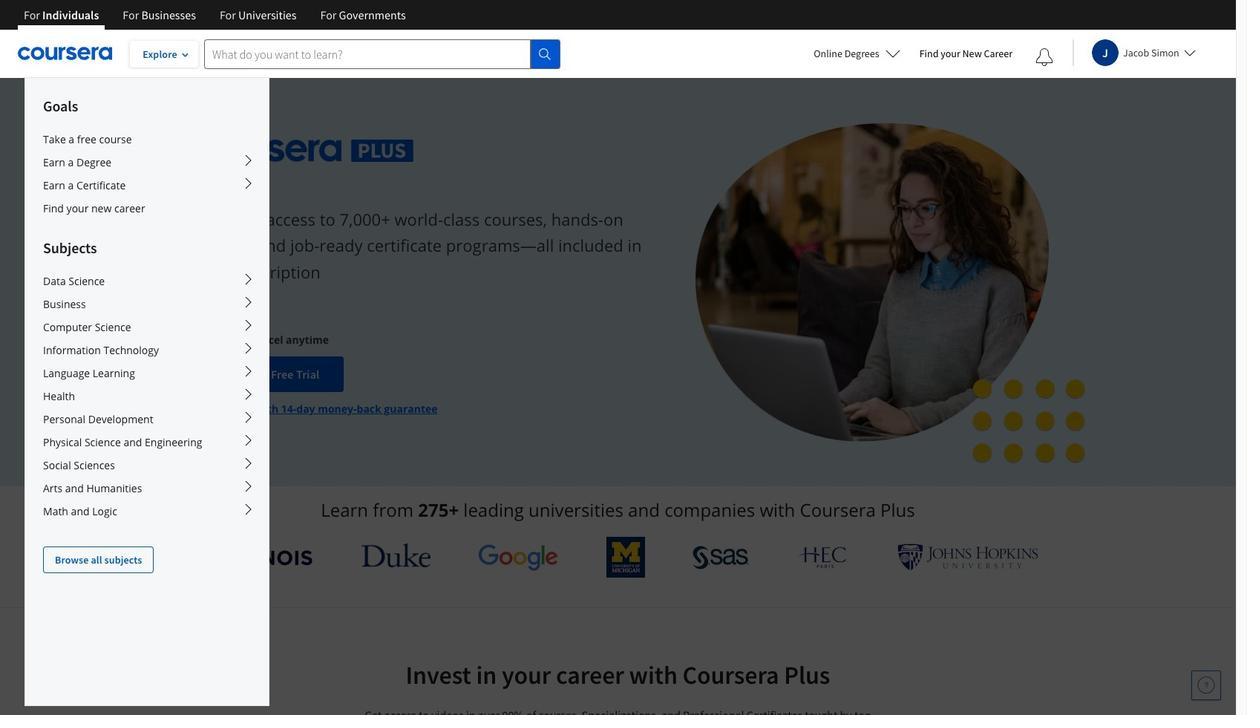 Task type: vqa. For each thing, say whether or not it's contained in the screenshot.
Outcomes link
no



Task type: locate. For each thing, give the bounding box(es) containing it.
university of illinois at urbana-champaign image
[[198, 546, 314, 569]]

banner navigation
[[12, 0, 418, 41]]

None search field
[[204, 39, 561, 69]]

explore menu element
[[25, 78, 269, 573]]

coursera plus image
[[188, 139, 414, 162]]

coursera image
[[18, 42, 112, 66]]

johns hopkins university image
[[898, 544, 1039, 571]]



Task type: describe. For each thing, give the bounding box(es) containing it.
What do you want to learn? text field
[[204, 39, 531, 69]]

university of michigan image
[[607, 537, 645, 578]]

google image
[[479, 544, 559, 571]]

duke university image
[[362, 544, 431, 568]]

sas image
[[693, 546, 750, 569]]

help center image
[[1198, 677, 1216, 695]]

hec paris image
[[798, 542, 850, 573]]



